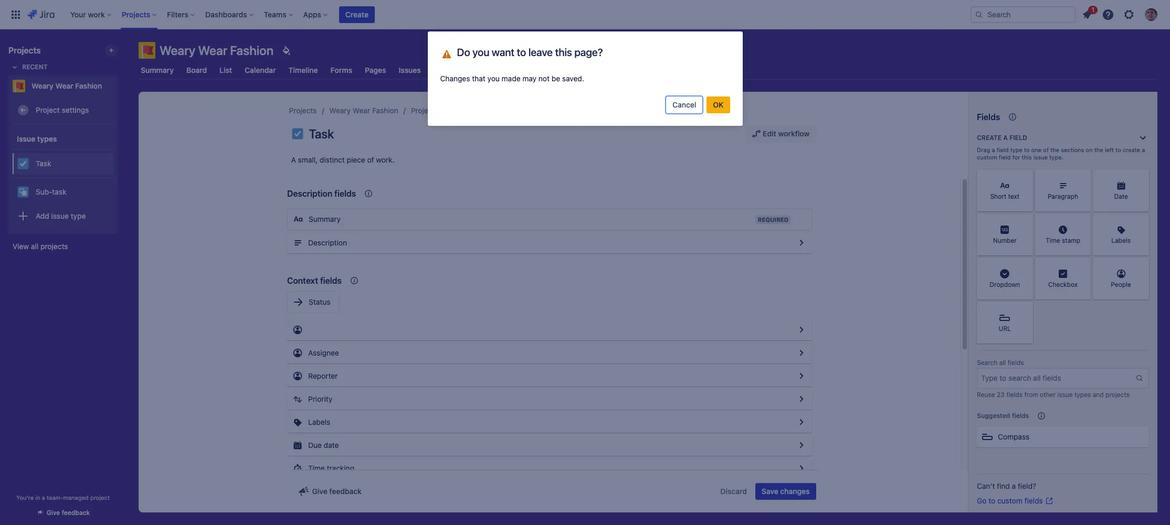 Task type: vqa. For each thing, say whether or not it's contained in the screenshot.
bottommost Give
yes



Task type: locate. For each thing, give the bounding box(es) containing it.
1 vertical spatial time
[[308, 464, 325, 473]]

projects right "and"
[[1106, 391, 1130, 399]]

give feedback
[[312, 487, 362, 496], [47, 509, 90, 517]]

0 horizontal spatial give feedback button
[[30, 505, 96, 522]]

all right 'view' at left top
[[31, 242, 38, 251]]

give down time tracking
[[312, 487, 328, 496]]

forms
[[331, 66, 353, 75]]

4 open field configuration image from the top
[[796, 393, 808, 406]]

field left for
[[999, 154, 1011, 161]]

search all fields
[[977, 359, 1025, 367]]

0 horizontal spatial time
[[308, 464, 325, 473]]

a
[[1004, 134, 1008, 142], [992, 147, 996, 153], [1143, 147, 1146, 153], [1012, 482, 1016, 491], [42, 495, 45, 502]]

fields left more information about the suggested fields image
[[1012, 412, 1030, 420]]

all right search
[[1000, 359, 1007, 367]]

group
[[13, 125, 113, 233]]

board
[[186, 66, 207, 75]]

projects
[[8, 46, 41, 55], [289, 106, 317, 115]]

this right leave
[[555, 46, 572, 58]]

project settings link up issue types
[[13, 100, 113, 121]]

0 vertical spatial time
[[1046, 237, 1061, 245]]

of inside drag a field type to one of the sections on the left to create a custom field for this issue type.
[[1044, 147, 1049, 153]]

give feedback for the topmost the give feedback button
[[312, 487, 362, 496]]

of
[[1044, 147, 1049, 153], [367, 155, 374, 164]]

time down 'due'
[[308, 464, 325, 473]]

find
[[998, 482, 1010, 491]]

5 open field configuration image from the top
[[796, 440, 808, 452]]

fields right '23'
[[1007, 391, 1023, 399]]

feedback for the topmost the give feedback button
[[330, 487, 362, 496]]

short
[[991, 193, 1007, 201]]

open field configuration image inside assignee "button"
[[796, 347, 808, 360]]

to right left
[[1116, 147, 1122, 153]]

open field configuration image
[[796, 324, 808, 337], [796, 417, 808, 429], [796, 463, 808, 475]]

1 horizontal spatial types
[[1075, 391, 1092, 399]]

custom down can't find a field?
[[998, 497, 1023, 506]]

all for search
[[1000, 359, 1007, 367]]

open field configuration image for assignee
[[796, 347, 808, 360]]

labels up the people
[[1112, 237, 1131, 245]]

be
[[552, 74, 560, 83]]

project settings down leave
[[535, 66, 590, 74]]

that
[[472, 74, 486, 83]]

you
[[473, 46, 490, 58], [488, 74, 500, 83]]

type down sub-task link
[[71, 211, 86, 220]]

weary wear fashion down pages link
[[329, 106, 398, 115]]

stamp
[[1063, 237, 1081, 245]]

0 horizontal spatial give feedback
[[47, 509, 90, 517]]

weary up board
[[160, 43, 196, 58]]

give feedback button
[[291, 484, 368, 501], [30, 505, 96, 522]]

more information about the fields image
[[1007, 111, 1020, 123]]

description down small, on the top
[[287, 189, 333, 199]]

1 the from the left
[[1051, 147, 1060, 153]]

summary link
[[139, 61, 176, 80]]

1 horizontal spatial give feedback button
[[291, 484, 368, 501]]

weary right the projects link
[[329, 106, 351, 115]]

1 vertical spatial weary wear fashion link
[[329, 105, 398, 117]]

0 vertical spatial of
[[1044, 147, 1049, 153]]

give feedback down 'you're in a team-managed project'
[[47, 509, 90, 517]]

weary
[[160, 43, 196, 58], [32, 81, 54, 90], [329, 106, 351, 115]]

1 vertical spatial summary
[[309, 215, 341, 224]]

other
[[1041, 391, 1056, 399]]

timeline link
[[287, 61, 320, 80]]

1 horizontal spatial give feedback
[[312, 487, 362, 496]]

field
[[1010, 134, 1028, 142], [997, 147, 1009, 153], [999, 154, 1011, 161]]

time inside button
[[308, 464, 325, 473]]

0 horizontal spatial types
[[37, 134, 57, 143]]

task inside group
[[36, 159, 51, 168]]

issue
[[1034, 154, 1048, 161], [51, 211, 69, 220], [1058, 391, 1073, 399]]

warning image
[[440, 45, 453, 60]]

1 vertical spatial labels
[[308, 418, 331, 427]]

1 vertical spatial all
[[1000, 359, 1007, 367]]

1 horizontal spatial all
[[1000, 359, 1007, 367]]

projects down add issue type
[[40, 242, 68, 251]]

0 vertical spatial create
[[346, 10, 369, 19]]

tab list containing project settings
[[132, 61, 1164, 80]]

issue right add
[[51, 211, 69, 220]]

description button
[[287, 233, 813, 254]]

weary wear fashion down recent
[[32, 81, 102, 90]]

2 vertical spatial weary wear fashion
[[329, 106, 398, 115]]

group containing issue types
[[13, 125, 113, 233]]

2 open field configuration image from the top
[[796, 347, 808, 360]]

2 horizontal spatial issue
[[1058, 391, 1073, 399]]

0 vertical spatial weary wear fashion link
[[8, 76, 113, 97]]

the up type.
[[1051, 147, 1060, 153]]

issue right "other"
[[1058, 391, 1073, 399]]

0 vertical spatial all
[[31, 242, 38, 251]]

3 open field configuration image from the top
[[796, 463, 808, 475]]

project
[[535, 66, 560, 74], [36, 105, 60, 114], [411, 106, 435, 115]]

2 vertical spatial fashion
[[372, 106, 398, 115]]

0 horizontal spatial fashion
[[75, 81, 102, 90]]

search image
[[975, 10, 984, 19]]

jira image
[[27, 8, 54, 21], [27, 8, 54, 21]]

description fields
[[287, 189, 356, 199]]

fields
[[335, 189, 356, 199], [320, 276, 342, 286], [1008, 359, 1025, 367], [1007, 391, 1023, 399], [1012, 412, 1030, 420], [1025, 497, 1043, 506]]

3 open field configuration image from the top
[[796, 370, 808, 383]]

type up for
[[1011, 147, 1023, 153]]

0 horizontal spatial issue
[[51, 211, 69, 220]]

open field configuration image inside due date button
[[796, 440, 808, 452]]

1 horizontal spatial project settings
[[411, 106, 464, 115]]

1 vertical spatial of
[[367, 155, 374, 164]]

2 horizontal spatial wear
[[353, 106, 370, 115]]

view all projects link
[[8, 237, 118, 256]]

this right for
[[1022, 154, 1032, 161]]

managed
[[63, 495, 89, 502]]

field down create a field on the right of page
[[997, 147, 1009, 153]]

this
[[555, 46, 572, 58], [1022, 154, 1032, 161]]

timeline
[[289, 66, 318, 75]]

2 open field configuration image from the top
[[796, 417, 808, 429]]

a right "create" on the top
[[1143, 147, 1146, 153]]

0 horizontal spatial feedback
[[62, 509, 90, 517]]

0 vertical spatial give
[[312, 487, 328, 496]]

1 vertical spatial projects
[[289, 106, 317, 115]]

0 vertical spatial wear
[[198, 43, 227, 58]]

0 vertical spatial custom
[[977, 154, 998, 161]]

create inside button
[[346, 10, 369, 19]]

feedback down managed
[[62, 509, 90, 517]]

labels down priority
[[308, 418, 331, 427]]

project up issue types
[[36, 105, 60, 114]]

0 vertical spatial weary
[[160, 43, 196, 58]]

sections
[[1062, 147, 1085, 153]]

1 vertical spatial give feedback
[[47, 509, 90, 517]]

leave
[[529, 46, 553, 58]]

project settings down changes
[[411, 106, 464, 115]]

1 horizontal spatial issue
[[1034, 154, 1048, 161]]

sub-task
[[36, 187, 66, 196]]

drag a field type to one of the sections on the left to create a custom field for this issue type.
[[977, 147, 1146, 161]]

task down issue types
[[36, 159, 51, 168]]

weary wear fashion link
[[8, 76, 113, 97], [329, 105, 398, 117]]

primary element
[[6, 0, 971, 29]]

0 vertical spatial projects
[[8, 46, 41, 55]]

the right on
[[1095, 147, 1104, 153]]

feedback
[[330, 487, 362, 496], [62, 509, 90, 517]]

1 open field configuration image from the top
[[796, 324, 808, 337]]

0 horizontal spatial labels
[[308, 418, 331, 427]]

reports
[[434, 66, 461, 75]]

0 horizontal spatial project settings link
[[13, 100, 113, 121]]

more information about the context fields image
[[362, 188, 375, 200]]

0 horizontal spatial this
[[555, 46, 572, 58]]

1 vertical spatial open field configuration image
[[796, 417, 808, 429]]

0 vertical spatial labels
[[1112, 237, 1131, 245]]

board link
[[184, 61, 209, 80]]

open field configuration image for priority
[[796, 393, 808, 406]]

project settings up issue types
[[36, 105, 89, 114]]

issue down the one
[[1034, 154, 1048, 161]]

weary wear fashion link down pages link
[[329, 105, 398, 117]]

0 vertical spatial fashion
[[230, 43, 274, 58]]

0 horizontal spatial projects
[[40, 242, 68, 251]]

0 vertical spatial projects
[[40, 242, 68, 251]]

open field configuration image inside labels button
[[796, 417, 808, 429]]

open field configuration image inside the reporter button
[[796, 370, 808, 383]]

number
[[994, 237, 1017, 245]]

0 vertical spatial types
[[37, 134, 57, 143]]

1 horizontal spatial this
[[1022, 154, 1032, 161]]

view all projects
[[13, 242, 68, 251]]

go
[[977, 497, 987, 506]]

1 horizontal spatial time
[[1046, 237, 1061, 245]]

type
[[1011, 147, 1023, 153], [71, 211, 86, 220]]

dropdown
[[990, 281, 1021, 289]]

project settings
[[535, 66, 590, 74], [36, 105, 89, 114], [411, 106, 464, 115]]

issue types
[[17, 134, 57, 143]]

a right find
[[1012, 482, 1016, 491]]

priority button
[[287, 389, 813, 410]]

list
[[220, 66, 232, 75]]

go to custom fields link
[[977, 496, 1054, 507]]

0 vertical spatial issue
[[1034, 154, 1048, 161]]

projects up issue type icon
[[289, 106, 317, 115]]

open field configuration image inside time tracking button
[[796, 463, 808, 475]]

0 vertical spatial field
[[1010, 134, 1028, 142]]

1 horizontal spatial fashion
[[230, 43, 274, 58]]

task
[[52, 187, 66, 196]]

1 horizontal spatial projects
[[289, 106, 317, 115]]

projects inside view all projects link
[[40, 242, 68, 251]]

0 horizontal spatial give
[[47, 509, 60, 517]]

field up for
[[1010, 134, 1028, 142]]

1 open field configuration image from the top
[[796, 237, 808, 249]]

1 vertical spatial types
[[1075, 391, 1092, 399]]

1 horizontal spatial the
[[1095, 147, 1104, 153]]

project down leave
[[535, 66, 560, 74]]

0 vertical spatial type
[[1011, 147, 1023, 153]]

1 vertical spatial give feedback button
[[30, 505, 96, 522]]

one
[[1032, 147, 1042, 153]]

feedback down 'tracking'
[[330, 487, 362, 496]]

0 horizontal spatial create
[[346, 10, 369, 19]]

open field configuration image for due date
[[796, 440, 808, 452]]

1 horizontal spatial feedback
[[330, 487, 362, 496]]

types inside group
[[37, 134, 57, 143]]

summary down description fields
[[309, 215, 341, 224]]

types right issue
[[37, 134, 57, 143]]

2 vertical spatial open field configuration image
[[796, 463, 808, 475]]

open field configuration image for reporter
[[796, 370, 808, 383]]

1 horizontal spatial wear
[[198, 43, 227, 58]]

project
[[90, 495, 110, 502]]

0 vertical spatial this
[[555, 46, 572, 58]]

project settings link
[[13, 100, 113, 121], [411, 105, 464, 117]]

you right do
[[473, 46, 490, 58]]

fields left this link will be opened in a new tab icon
[[1025, 497, 1043, 506]]

0 vertical spatial weary wear fashion
[[160, 43, 274, 58]]

sub-
[[36, 187, 52, 196]]

give feedback button down time tracking
[[291, 484, 368, 501]]

url
[[999, 325, 1012, 333]]

this inside dialog
[[555, 46, 572, 58]]

task
[[309, 127, 334, 141], [36, 159, 51, 168]]

tab list
[[132, 61, 1164, 80]]

1 horizontal spatial of
[[1044, 147, 1049, 153]]

2 horizontal spatial weary wear fashion
[[329, 106, 398, 115]]

due date
[[308, 441, 339, 450]]

open field configuration image
[[796, 237, 808, 249], [796, 347, 808, 360], [796, 370, 808, 383], [796, 393, 808, 406], [796, 440, 808, 452]]

labels
[[1112, 237, 1131, 245], [308, 418, 331, 427]]

project down issues "link" at the top left of the page
[[411, 106, 435, 115]]

create for create a field
[[977, 134, 1002, 142]]

2 vertical spatial field
[[999, 154, 1011, 161]]

0 horizontal spatial task
[[36, 159, 51, 168]]

calendar link
[[243, 61, 278, 80]]

of right 'piece'
[[367, 155, 374, 164]]

give feedback down 'tracking'
[[312, 487, 362, 496]]

1 vertical spatial wear
[[55, 81, 73, 90]]

1 vertical spatial projects
[[1106, 391, 1130, 399]]

page?
[[575, 46, 603, 58]]

description up context fields
[[308, 238, 347, 247]]

give down team-
[[47, 509, 60, 517]]

of right the one
[[1044, 147, 1049, 153]]

custom
[[977, 154, 998, 161], [998, 497, 1023, 506]]

forms link
[[329, 61, 355, 80]]

time tracking
[[308, 464, 355, 473]]

ok button
[[707, 97, 730, 113]]

suggested
[[977, 412, 1011, 420]]

weary wear fashion link down recent
[[8, 76, 113, 97]]

open field configuration image inside the priority button
[[796, 393, 808, 406]]

time for time tracking
[[308, 464, 325, 473]]

1 vertical spatial fashion
[[75, 81, 102, 90]]

time left stamp
[[1046, 237, 1061, 245]]

reports link
[[432, 61, 463, 80]]

add
[[36, 211, 49, 220]]

not
[[539, 74, 550, 83]]

types left "and"
[[1075, 391, 1092, 399]]

0 horizontal spatial all
[[31, 242, 38, 251]]

create
[[1123, 147, 1141, 153]]

projects up recent
[[8, 46, 41, 55]]

1 vertical spatial custom
[[998, 497, 1023, 506]]

0 vertical spatial open field configuration image
[[796, 324, 808, 337]]

0 horizontal spatial wear
[[55, 81, 73, 90]]

description inside button
[[308, 238, 347, 247]]

give feedback button down 'you're in a team-managed project'
[[30, 505, 96, 522]]

to right the want
[[517, 46, 526, 58]]

1 vertical spatial field
[[997, 147, 1009, 153]]

task right issue type icon
[[309, 127, 334, 141]]

fashion
[[230, 43, 274, 58], [75, 81, 102, 90], [372, 106, 398, 115]]

summary left board
[[141, 66, 174, 75]]

fields left more information about the context fields image
[[335, 189, 356, 199]]

1 horizontal spatial give
[[312, 487, 328, 496]]

1 vertical spatial task
[[36, 159, 51, 168]]

1 vertical spatial weary wear fashion
[[32, 81, 102, 90]]

weary down recent
[[32, 81, 54, 90]]

changes
[[440, 74, 470, 83]]

open field configuration image inside description button
[[796, 237, 808, 249]]

custom down 'drag'
[[977, 154, 998, 161]]

0 vertical spatial task
[[309, 127, 334, 141]]

from
[[1025, 391, 1039, 399]]

due date button
[[287, 435, 813, 456]]

2 vertical spatial wear
[[353, 106, 370, 115]]

project settings link down changes
[[411, 105, 464, 117]]

0 horizontal spatial the
[[1051, 147, 1060, 153]]

a right in
[[42, 495, 45, 502]]

you right that
[[488, 74, 500, 83]]

weary wear fashion up list
[[160, 43, 274, 58]]

1 vertical spatial description
[[308, 238, 347, 247]]

1 horizontal spatial type
[[1011, 147, 1023, 153]]



Task type: describe. For each thing, give the bounding box(es) containing it.
a down more information about the fields image
[[1004, 134, 1008, 142]]

0 horizontal spatial summary
[[141, 66, 174, 75]]

Type to search all fields text field
[[979, 369, 1136, 388]]

more information about the context fields image
[[348, 275, 361, 287]]

pages
[[365, 66, 386, 75]]

this link will be opened in a new tab image
[[1046, 497, 1054, 506]]

do
[[457, 46, 470, 58]]

field for create
[[1010, 134, 1028, 142]]

compass button
[[977, 427, 1150, 448]]

create button
[[339, 6, 375, 23]]

for
[[1013, 154, 1021, 161]]

date
[[1115, 193, 1129, 201]]

1 horizontal spatial labels
[[1112, 237, 1131, 245]]

1 horizontal spatial weary wear fashion link
[[329, 105, 398, 117]]

discard
[[721, 487, 747, 496]]

list link
[[218, 61, 234, 80]]

labels button
[[287, 412, 813, 433]]

tracking
[[327, 464, 355, 473]]

small,
[[298, 155, 318, 164]]

issue inside button
[[51, 211, 69, 220]]

assignee button
[[287, 343, 813, 364]]

reporter
[[308, 372, 338, 381]]

give feedback for the give feedback button to the left
[[47, 509, 90, 517]]

edit workflow button
[[746, 126, 816, 142]]

type inside drag a field type to one of the sections on the left to create a custom field for this issue type.
[[1011, 147, 1023, 153]]

suggested fields
[[977, 412, 1030, 420]]

1 horizontal spatial task
[[309, 127, 334, 141]]

you're
[[16, 495, 34, 502]]

2 the from the left
[[1095, 147, 1104, 153]]

changes that you made may not be saved.
[[440, 74, 584, 83]]

work.
[[376, 155, 395, 164]]

type.
[[1050, 154, 1064, 161]]

want
[[492, 46, 515, 58]]

issue inside drag a field type to one of the sections on the left to create a custom field for this issue type.
[[1034, 154, 1048, 161]]

description for description
[[308, 238, 347, 247]]

1 horizontal spatial weary wear fashion
[[160, 43, 274, 58]]

context fields
[[287, 276, 342, 286]]

may
[[523, 74, 537, 83]]

2 horizontal spatial fashion
[[372, 106, 398, 115]]

1 horizontal spatial weary
[[160, 43, 196, 58]]

recent
[[22, 63, 48, 71]]

0 vertical spatial you
[[473, 46, 490, 58]]

workflow
[[779, 129, 810, 138]]

date
[[324, 441, 339, 450]]

1 horizontal spatial project
[[411, 106, 435, 115]]

save changes
[[762, 487, 810, 496]]

1 horizontal spatial projects
[[1106, 391, 1130, 399]]

left
[[1106, 147, 1115, 153]]

open field configuration image for description
[[796, 237, 808, 249]]

to inside dialog
[[517, 46, 526, 58]]

assignee
[[308, 349, 339, 358]]

cancel
[[673, 100, 697, 109]]

edit workflow
[[763, 129, 810, 138]]

1
[[1092, 6, 1095, 13]]

issues
[[399, 66, 421, 75]]

to left the one
[[1025, 147, 1030, 153]]

1 vertical spatial weary
[[32, 81, 54, 90]]

paragraph
[[1048, 193, 1079, 201]]

0 horizontal spatial projects
[[8, 46, 41, 55]]

type inside button
[[71, 211, 86, 220]]

custom inside drag a field type to one of the sections on the left to create a custom field for this issue type.
[[977, 154, 998, 161]]

description for description fields
[[287, 189, 333, 199]]

create banner
[[0, 0, 1171, 29]]

this inside drag a field type to one of the sections on the left to create a custom field for this issue type.
[[1022, 154, 1032, 161]]

create for create
[[346, 10, 369, 19]]

piece
[[347, 155, 365, 164]]

do you want to leave this page? dialog
[[428, 32, 743, 126]]

a
[[291, 155, 296, 164]]

field for drag
[[997, 147, 1009, 153]]

0 horizontal spatial project
[[36, 105, 60, 114]]

projects link
[[289, 105, 317, 117]]

in
[[35, 495, 40, 502]]

0 horizontal spatial project settings
[[36, 105, 89, 114]]

can't find a field?
[[977, 482, 1037, 491]]

a right 'drag'
[[992, 147, 996, 153]]

edit
[[763, 129, 777, 138]]

1 vertical spatial you
[[488, 74, 500, 83]]

0 vertical spatial give feedback button
[[291, 484, 368, 501]]

1 horizontal spatial summary
[[309, 215, 341, 224]]

search
[[977, 359, 998, 367]]

open field configuration image for time tracking
[[796, 463, 808, 475]]

calendar
[[245, 66, 276, 75]]

compass
[[998, 433, 1030, 442]]

field?
[[1018, 482, 1037, 491]]

all for view
[[31, 242, 38, 251]]

checkbox
[[1049, 281, 1078, 289]]

fields
[[977, 112, 1001, 122]]

changes
[[781, 487, 810, 496]]

0 horizontal spatial settings
[[62, 105, 89, 114]]

discard button
[[715, 484, 754, 501]]

0 horizontal spatial weary wear fashion link
[[8, 76, 113, 97]]

save changes button
[[756, 484, 816, 501]]

task link
[[13, 153, 113, 174]]

status
[[309, 298, 331, 307]]

reporter button
[[287, 366, 813, 387]]

more information about the suggested fields image
[[1036, 410, 1049, 423]]

reuse
[[977, 391, 996, 399]]

2 vertical spatial issue
[[1058, 391, 1073, 399]]

fields right search
[[1008, 359, 1025, 367]]

drag
[[977, 147, 991, 153]]

1 horizontal spatial settings
[[437, 106, 464, 115]]

time for time stamp
[[1046, 237, 1061, 245]]

0 horizontal spatial weary wear fashion
[[32, 81, 102, 90]]

2 horizontal spatial settings
[[562, 66, 590, 74]]

0 horizontal spatial of
[[367, 155, 374, 164]]

to right go
[[989, 497, 996, 506]]

labels inside button
[[308, 418, 331, 427]]

can't
[[977, 482, 996, 491]]

open field configuration image for labels
[[796, 417, 808, 429]]

Search field
[[971, 6, 1076, 23]]

fields left more information about the context fields icon
[[320, 276, 342, 286]]

priority
[[308, 395, 333, 404]]

reuse 23 fields from other issue types and projects
[[977, 391, 1130, 399]]

time tracking button
[[287, 459, 813, 480]]

2 horizontal spatial project settings
[[535, 66, 590, 74]]

add issue type button
[[13, 206, 113, 227]]

view
[[13, 242, 29, 251]]

made
[[502, 74, 521, 83]]

do you want to leave this page?
[[457, 46, 603, 58]]

sub-task link
[[13, 182, 113, 203]]

1 vertical spatial give
[[47, 509, 60, 517]]

create a field
[[977, 134, 1028, 142]]

issue type icon image
[[291, 128, 304, 140]]

add issue type image
[[17, 210, 29, 223]]

1 horizontal spatial project settings link
[[411, 105, 464, 117]]

required
[[758, 216, 789, 223]]

collapse recent projects image
[[8, 61, 21, 74]]

2 vertical spatial weary
[[329, 106, 351, 115]]

save
[[762, 487, 779, 496]]

add issue type
[[36, 211, 86, 220]]

feedback for the give feedback button to the left
[[62, 509, 90, 517]]

ok
[[713, 100, 724, 109]]

distinct
[[320, 155, 345, 164]]

2 horizontal spatial project
[[535, 66, 560, 74]]

issue
[[17, 134, 35, 143]]

you're in a team-managed project
[[16, 495, 110, 502]]



